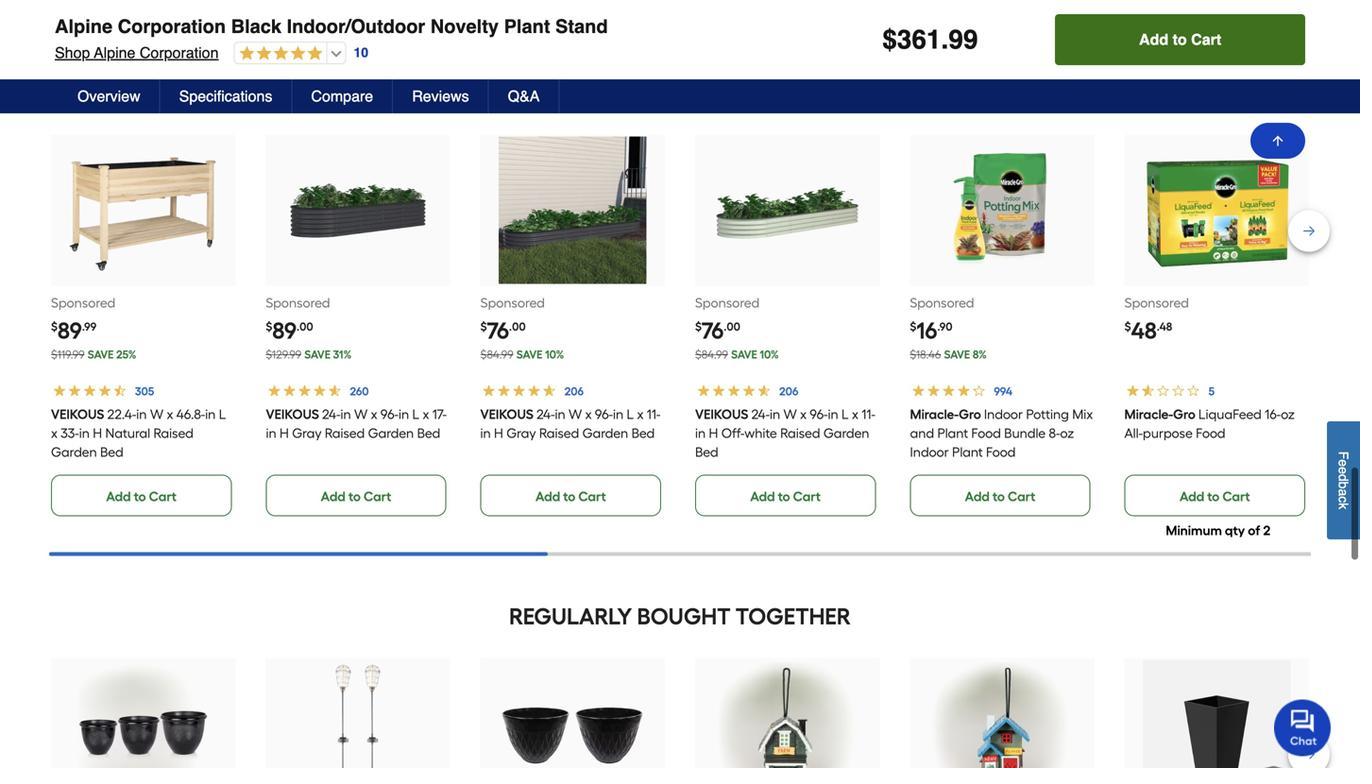 Task type: vqa. For each thing, say whether or not it's contained in the screenshot.
the bottom you're
no



Task type: locate. For each thing, give the bounding box(es) containing it.
96- inside 24-in w x 96-in l x 17- in h gray raised garden bed
[[380, 406, 398, 422]]

corporation up shop alpine corporation
[[118, 16, 226, 37]]

add to cart link inside 16 list item
[[910, 475, 1091, 516]]

2 gro from the left
[[1174, 406, 1196, 422]]

1 horizontal spatial 10%
[[760, 348, 779, 361]]

bed for $ 89 .99
[[100, 444, 123, 460]]

2 raised from the left
[[325, 425, 365, 441]]

veikous 24-in w x 96-in l x 11-in h gray raised garden bed image
[[499, 136, 647, 284]]

1 horizontal spatial $ 76 .00
[[695, 317, 741, 344]]

1 $ 76 .00 from the left
[[481, 317, 526, 344]]

24-in w x 96-in l x 11- in h gray raised garden bed
[[481, 406, 661, 441]]

1 .00 from the left
[[297, 320, 313, 333]]

$84.99 for 24-in w x 96-in l x 11- in h off-white raised garden bed
[[695, 348, 728, 361]]

cart
[[1191, 31, 1222, 48], [149, 488, 177, 504], [364, 488, 391, 504], [578, 488, 606, 504], [793, 488, 821, 504], [1008, 488, 1036, 504], [1223, 488, 1250, 504]]

veikous down $129.99
[[266, 406, 319, 422]]

2 horizontal spatial 96-
[[810, 406, 828, 422]]

89
[[58, 317, 82, 344], [272, 317, 297, 344]]

liquafeed
[[1199, 406, 1262, 422]]

w inside 24-in w x 96-in l x 17- in h gray raised garden bed
[[354, 406, 368, 422]]

1 horizontal spatial 24-
[[537, 406, 555, 422]]

1 24- from the left
[[322, 406, 340, 422]]

add to cart link down 24-in w x 96-in l x 11- in h off-white raised garden bed
[[695, 475, 876, 516]]

$84.99 for 24-in w x 96-in l x 11- in h gray raised garden bed
[[481, 348, 513, 361]]

1 horizontal spatial 89 list item
[[266, 135, 450, 516]]

.00
[[297, 320, 313, 333], [509, 320, 526, 333], [724, 320, 741, 333]]

76 list item
[[481, 135, 665, 516], [695, 135, 880, 516]]

liquafeed 16-oz all-purpose food
[[1125, 406, 1295, 441]]

w for 24-in w x 96-in l x 17- in h gray raised garden bed
[[354, 406, 368, 422]]

gray
[[292, 425, 321, 441], [507, 425, 536, 441]]

1 horizontal spatial indoor
[[984, 406, 1023, 422]]

veikous up 'off-'
[[695, 406, 749, 422]]

add to cart
[[1139, 31, 1222, 48], [106, 488, 177, 504], [321, 488, 391, 504], [536, 488, 606, 504], [750, 488, 821, 504], [965, 488, 1036, 504], [1180, 488, 1250, 504]]

cart inside 16 list item
[[1008, 488, 1036, 504]]

24- inside 24-in w x 96-in l x 11- in h gray raised garden bed
[[537, 406, 555, 422]]

1 10% from the left
[[545, 348, 564, 361]]

add inside button
[[1139, 31, 1169, 48]]

1 76 from the left
[[487, 317, 509, 344]]

h inside 24-in w x 96-in l x 11- in h gray raised garden bed
[[494, 425, 504, 441]]

sponsored inside 48 list item
[[1125, 295, 1189, 311]]

f e e d b a c k
[[1336, 451, 1351, 509]]

1 raised from the left
[[153, 425, 193, 441]]

0 horizontal spatial 10%
[[545, 348, 564, 361]]

0 vertical spatial indoor
[[984, 406, 1023, 422]]

raised for $ 89 .00
[[325, 425, 365, 441]]

add for 22.4-in w x 46.8-in l x 33-in h natural raised garden bed
[[106, 488, 131, 504]]

4 raised from the left
[[780, 425, 820, 441]]

potting
[[1026, 406, 1069, 422]]

garden for $ 76 .00
[[583, 425, 629, 441]]

24- for 24-in w x 96-in l x 11- in h gray raised garden bed
[[537, 406, 555, 422]]

4.8 stars image
[[235, 45, 323, 63]]

save left the 25%
[[88, 348, 114, 361]]

1 save from the left
[[88, 348, 114, 361]]

$84.99
[[481, 348, 513, 361], [695, 348, 728, 361]]

$ inside the $ 89 .00
[[266, 320, 272, 333]]

96- for 24-in w x 96-in l x 11- in h off-white raised garden bed
[[810, 406, 828, 422]]

.48
[[1157, 320, 1172, 333]]

garden inside 22.4-in w x 46.8-in l x 33-in h natural raised garden bed
[[51, 444, 97, 460]]

corporation up specifications in the top left of the page
[[140, 44, 219, 61]]

add to cart link
[[51, 475, 232, 516], [266, 475, 446, 516], [481, 475, 661, 516], [695, 475, 876, 516], [910, 475, 1091, 516], [1125, 475, 1305, 516]]

1 horizontal spatial 76 list item
[[695, 135, 880, 516]]

food inside the liquafeed 16-oz all-purpose food
[[1196, 425, 1226, 441]]

save for 24-in w x 96-in l x 17- in h gray raised garden bed
[[304, 348, 331, 361]]

1 horizontal spatial .00
[[509, 320, 526, 333]]

$ for 24-in w x 96-in l x 17- in h gray raised garden bed
[[266, 320, 272, 333]]

sponsored inside 16 list item
[[910, 295, 974, 311]]

miracle-gro indoor potting mix and plant food bundle 8-oz indoor plant food image
[[928, 136, 1076, 284]]

add to cart inside 16 list item
[[965, 488, 1036, 504]]

miracle- inside 16 list item
[[910, 406, 959, 422]]

plant
[[504, 16, 550, 37], [937, 425, 968, 441], [952, 444, 983, 460]]

1 11- from the left
[[647, 406, 661, 422]]

31%
[[333, 348, 352, 361]]

add to cart for 24-in w x 96-in l x 11- in h gray raised garden bed
[[536, 488, 606, 504]]

4 add to cart link from the left
[[695, 475, 876, 516]]

1 horizontal spatial 11-
[[862, 406, 876, 422]]

food down liquafeed
[[1196, 425, 1226, 441]]

in
[[136, 406, 147, 422], [205, 406, 216, 422], [340, 406, 351, 422], [398, 406, 409, 422], [555, 406, 566, 422], [613, 406, 624, 422], [770, 406, 780, 422], [828, 406, 838, 422], [79, 425, 90, 441], [266, 425, 276, 441], [481, 425, 491, 441], [695, 425, 706, 441]]

to for 24-in w x 96-in l x 11- in h off-white raised garden bed
[[778, 488, 790, 504]]

gro up purpose
[[1174, 406, 1196, 422]]

10% up white on the right bottom
[[760, 348, 779, 361]]

veikous
[[51, 406, 104, 422], [266, 406, 319, 422], [481, 406, 534, 422], [695, 406, 749, 422]]

h inside 24-in w x 96-in l x 11- in h off-white raised garden bed
[[709, 425, 718, 441]]

0 horizontal spatial 11-
[[647, 406, 661, 422]]

w
[[150, 406, 163, 422], [354, 406, 368, 422], [569, 406, 582, 422], [784, 406, 797, 422]]

22.4-
[[107, 406, 136, 422]]

0 horizontal spatial $84.99 save 10%
[[481, 348, 564, 361]]

.
[[941, 25, 949, 55]]

2 89 from the left
[[272, 317, 297, 344]]

alpine corporation 34-in black glass and metal solar stake image
[[284, 660, 432, 768]]

l for 24-in w x 96-in l x 11- in h gray raised garden bed
[[627, 406, 634, 422]]

96-
[[380, 406, 398, 422], [595, 406, 613, 422], [810, 406, 828, 422]]

b
[[1336, 481, 1351, 489]]

x
[[167, 406, 173, 422], [371, 406, 377, 422], [423, 406, 429, 422], [585, 406, 592, 422], [637, 406, 644, 422], [800, 406, 807, 422], [852, 406, 859, 422], [51, 425, 58, 441]]

0 horizontal spatial miracle-gro
[[910, 406, 981, 422]]

2 24- from the left
[[537, 406, 555, 422]]

l for 24-in w x 96-in l x 11- in h off-white raised garden bed
[[842, 406, 849, 422]]

add for indoor potting mix and plant food bundle 8-oz indoor plant food
[[965, 488, 990, 504]]

miracle-gro for purpose
[[1125, 406, 1196, 422]]

w inside 24-in w x 96-in l x 11- in h gray raised garden bed
[[569, 406, 582, 422]]

3 24- from the left
[[751, 406, 770, 422]]

to inside 48 list item
[[1207, 488, 1220, 504]]

0 vertical spatial plant
[[504, 16, 550, 37]]

save for 24-in w x 96-in l x 11- in h gray raised garden bed
[[517, 348, 543, 361]]

to inside 16 list item
[[993, 488, 1005, 504]]

24-
[[322, 406, 340, 422], [537, 406, 555, 422], [751, 406, 770, 422]]

add for 24-in w x 96-in l x 17- in h gray raised garden bed
[[321, 488, 346, 504]]

raised for $ 76 .00
[[539, 425, 579, 441]]

indoor up bundle
[[984, 406, 1023, 422]]

2 miracle- from the left
[[1125, 406, 1174, 422]]

2 w from the left
[[354, 406, 368, 422]]

cart inside 48 list item
[[1223, 488, 1250, 504]]

2 96- from the left
[[595, 406, 613, 422]]

89 for $ 89 .00
[[272, 317, 297, 344]]

veradek 13.75-in w x 26-in h black plastic contemporary/modern indoor/outdoor planter image
[[1143, 660, 1291, 768]]

save up 24-in w x 96-in l x 11- in h gray raised garden bed
[[517, 348, 543, 361]]

chat invite button image
[[1274, 699, 1332, 756]]

e up d
[[1336, 459, 1351, 467]]

2 $84.99 save 10% from the left
[[695, 348, 779, 361]]

miracle-gro up purpose
[[1125, 406, 1196, 422]]

white
[[745, 425, 777, 441]]

2 add to cart link from the left
[[266, 475, 446, 516]]

bed for $ 76 .00
[[632, 425, 655, 441]]

2 horizontal spatial 24-
[[751, 406, 770, 422]]

1 horizontal spatial 89
[[272, 317, 297, 344]]

oz inside the liquafeed 16-oz all-purpose food
[[1281, 406, 1295, 422]]

raised inside 22.4-in w x 46.8-in l x 33-in h natural raised garden bed
[[153, 425, 193, 441]]

0 horizontal spatial 76 list item
[[481, 135, 665, 516]]

l inside 22.4-in w x 46.8-in l x 33-in h natural raised garden bed
[[219, 406, 226, 422]]

0 horizontal spatial 24-
[[322, 406, 340, 422]]

raised inside 24-in w x 96-in l x 17- in h gray raised garden bed
[[325, 425, 365, 441]]

indoor down and in the bottom of the page
[[910, 444, 949, 460]]

add to cart for 24-in w x 96-in l x 11- in h off-white raised garden bed
[[750, 488, 821, 504]]

alpine corporation black indoor/outdoor novelty plant stand
[[55, 16, 608, 37]]

8-
[[1049, 425, 1060, 441]]

bed for $ 89 .00
[[417, 425, 440, 441]]

raised inside 24-in w x 96-in l x 11- in h gray raised garden bed
[[539, 425, 579, 441]]

garden inside 24-in w x 96-in l x 11- in h gray raised garden bed
[[583, 425, 629, 441]]

l
[[219, 406, 226, 422], [412, 406, 419, 422], [627, 406, 634, 422], [842, 406, 849, 422]]

1 gro from the left
[[959, 406, 981, 422]]

save for 24-in w x 96-in l x 11- in h off-white raised garden bed
[[731, 348, 757, 361]]

1 veikous from the left
[[51, 406, 104, 422]]

$84.99 save 10% up 24-in w x 96-in l x 11- in h gray raised garden bed
[[481, 348, 564, 361]]

add to cart link for indoor potting mix and plant food bundle 8-oz indoor plant food
[[910, 475, 1091, 516]]

.99
[[82, 320, 96, 333]]

miracle- inside 48 list item
[[1125, 406, 1174, 422]]

specifications button
[[160, 79, 292, 113]]

2 save from the left
[[304, 348, 331, 361]]

1 $84.99 from the left
[[481, 348, 513, 361]]

.00 for 24-in w x 96-in l x 11- in h off-white raised garden bed
[[724, 320, 741, 333]]

2 gray from the left
[[507, 425, 536, 441]]

food left bundle
[[971, 425, 1001, 441]]

3 raised from the left
[[539, 425, 579, 441]]

miracle- up and in the bottom of the page
[[910, 406, 959, 422]]

1 miracle-gro from the left
[[910, 406, 981, 422]]

10%
[[545, 348, 564, 361], [760, 348, 779, 361]]

w for 24-in w x 96-in l x 11- in h gray raised garden bed
[[569, 406, 582, 422]]

24- inside 24-in w x 96-in l x 11- in h off-white raised garden bed
[[751, 406, 770, 422]]

3 w from the left
[[569, 406, 582, 422]]

10
[[354, 45, 368, 60]]

minimum
[[1166, 522, 1222, 538]]

miracle-
[[910, 406, 959, 422], [1125, 406, 1174, 422]]

overview button
[[59, 79, 160, 113]]

l inside 24-in w x 96-in l x 11- in h gray raised garden bed
[[627, 406, 634, 422]]

6 add to cart link from the left
[[1125, 475, 1305, 516]]

2 $ 76 .00 from the left
[[695, 317, 741, 344]]

products
[[690, 87, 807, 114]]

2 89 list item from the left
[[266, 135, 450, 516]]

24- inside 24-in w x 96-in l x 17- in h gray raised garden bed
[[322, 406, 340, 422]]

$ inside the $ 89 .99
[[51, 320, 58, 333]]

1 horizontal spatial $84.99 save 10%
[[695, 348, 779, 361]]

oz right liquafeed
[[1281, 406, 1295, 422]]

4 veikous from the left
[[695, 406, 749, 422]]

1 horizontal spatial gro
[[1174, 406, 1196, 422]]

sponsored for 24-in w x 96-in l x 11- in h gray raised garden bed
[[481, 295, 545, 311]]

add to cart link down 22.4-in w x 46.8-in l x 33-in h natural raised garden bed
[[51, 475, 232, 516]]

1 h from the left
[[93, 425, 102, 441]]

46.8-
[[176, 406, 205, 422]]

h inside 22.4-in w x 46.8-in l x 33-in h natural raised garden bed
[[93, 425, 102, 441]]

11- inside 24-in w x 96-in l x 11- in h gray raised garden bed
[[647, 406, 661, 422]]

3 add to cart link from the left
[[481, 475, 661, 516]]

3 .00 from the left
[[724, 320, 741, 333]]

cart for indoor potting mix and plant food bundle 8-oz indoor plant food
[[1008, 488, 1036, 504]]

2 e from the top
[[1336, 467, 1351, 474]]

.90
[[937, 320, 953, 333]]

oz down mix
[[1060, 425, 1074, 441]]

gro
[[959, 406, 981, 422], [1174, 406, 1196, 422]]

save left 8%
[[944, 348, 970, 361]]

1 l from the left
[[219, 406, 226, 422]]

w inside 24-in w x 96-in l x 11- in h off-white raised garden bed
[[784, 406, 797, 422]]

garden for $ 89 .00
[[368, 425, 414, 441]]

1 horizontal spatial gray
[[507, 425, 536, 441]]

alpine corporation 2-pack 15-in w x 12-in h black resin traditional indoor/outdoor planter image
[[499, 660, 647, 768]]

1 $84.99 save 10% from the left
[[481, 348, 564, 361]]

miracle-gro for plant
[[910, 406, 981, 422]]

alpine right shop
[[94, 44, 135, 61]]

save left 31%
[[304, 348, 331, 361]]

96- inside 24-in w x 96-in l x 11- in h off-white raised garden bed
[[810, 406, 828, 422]]

f
[[1336, 451, 1351, 459]]

l for 24-in w x 96-in l x 17- in h gray raised garden bed
[[412, 406, 419, 422]]

h inside 24-in w x 96-in l x 17- in h gray raised garden bed
[[279, 425, 289, 441]]

e
[[1336, 459, 1351, 467], [1336, 467, 1351, 474]]

minimum qty of 2
[[1166, 522, 1271, 538]]

garden inside 24-in w x 96-in l x 17- in h gray raised garden bed
[[368, 425, 414, 441]]

0 horizontal spatial gray
[[292, 425, 321, 441]]

k
[[1336, 503, 1351, 509]]

0 vertical spatial oz
[[1281, 406, 1295, 422]]

q&a
[[508, 87, 540, 105]]

sponsored for 22.4-in w x 46.8-in l x 33-in h natural raised garden bed
[[51, 295, 115, 311]]

add to cart link up minimum qty of 2
[[1125, 475, 1305, 516]]

1 vertical spatial oz
[[1060, 425, 1074, 441]]

gro inside 16 list item
[[959, 406, 981, 422]]

1 gray from the left
[[292, 425, 321, 441]]

$
[[882, 25, 897, 55], [51, 320, 58, 333], [266, 320, 272, 333], [481, 320, 487, 333], [695, 320, 702, 333], [910, 320, 917, 333], [1125, 320, 1131, 333]]

gro down 8%
[[959, 406, 981, 422]]

sponsored for 24-in w x 96-in l x 17- in h gray raised garden bed
[[266, 295, 330, 311]]

add to cart for 22.4-in w x 46.8-in l x 33-in h natural raised garden bed
[[106, 488, 177, 504]]

alpine corporation multicolor plastic hanging platform bird feeder- capacity image
[[928, 660, 1076, 768]]

2 veikous from the left
[[266, 406, 319, 422]]

4 w from the left
[[784, 406, 797, 422]]

1 89 from the left
[[58, 317, 82, 344]]

add to cart link for 24-in w x 96-in l x 11- in h gray raised garden bed
[[481, 475, 661, 516]]

save up 'off-'
[[731, 348, 757, 361]]

oz inside indoor potting mix and plant food bundle 8-oz indoor plant food
[[1060, 425, 1074, 441]]

add to cart button
[[1055, 14, 1306, 65]]

and
[[910, 425, 934, 441]]

5 save from the left
[[944, 348, 970, 361]]

96- for 24-in w x 96-in l x 17- in h gray raised garden bed
[[380, 406, 398, 422]]

0 horizontal spatial 76
[[487, 317, 509, 344]]

0 horizontal spatial $ 76 .00
[[481, 317, 526, 344]]

2 .00 from the left
[[509, 320, 526, 333]]

1 horizontal spatial 96-
[[595, 406, 613, 422]]

1 horizontal spatial $84.99
[[695, 348, 728, 361]]

h for 22.4-in w x 46.8-in l x 33-in h natural raised garden bed
[[93, 425, 102, 441]]

11- inside 24-in w x 96-in l x 11- in h off-white raised garden bed
[[862, 406, 876, 422]]

food
[[971, 425, 1001, 441], [1196, 425, 1226, 441], [986, 444, 1016, 460]]

$ 16 .90
[[910, 317, 953, 344]]

to
[[1173, 31, 1187, 48], [134, 488, 146, 504], [349, 488, 361, 504], [563, 488, 576, 504], [778, 488, 790, 504], [993, 488, 1005, 504], [1207, 488, 1220, 504]]

1 add to cart link from the left
[[51, 475, 232, 516]]

w for 22.4-in w x 46.8-in l x 33-in h natural raised garden bed
[[150, 406, 163, 422]]

save inside 16 list item
[[944, 348, 970, 361]]

l inside 24-in w x 96-in l x 11- in h off-white raised garden bed
[[842, 406, 849, 422]]

2 vertical spatial plant
[[952, 444, 983, 460]]

add to cart link down 24-in w x 96-in l x 17- in h gray raised garden bed
[[266, 475, 446, 516]]

$ 48 .48
[[1125, 317, 1172, 344]]

bed inside 24-in w x 96-in l x 11- in h gray raised garden bed
[[632, 425, 655, 441]]

2 11- from the left
[[862, 406, 876, 422]]

2 76 list item from the left
[[695, 135, 880, 516]]

1 w from the left
[[150, 406, 163, 422]]

e up b
[[1336, 467, 1351, 474]]

l inside 24-in w x 96-in l x 17- in h gray raised garden bed
[[412, 406, 419, 422]]

2 76 from the left
[[702, 317, 724, 344]]

1 horizontal spatial miracle-
[[1125, 406, 1174, 422]]

alpine
[[55, 16, 113, 37], [94, 44, 135, 61]]

regularly bought together heading
[[49, 597, 1311, 635]]

1 horizontal spatial miracle-gro
[[1125, 406, 1196, 422]]

96- for 24-in w x 96-in l x 11- in h gray raised garden bed
[[595, 406, 613, 422]]

89 up $129.99
[[272, 317, 297, 344]]

.00 inside the $ 89 .00
[[297, 320, 313, 333]]

2 10% from the left
[[760, 348, 779, 361]]

food down bundle
[[986, 444, 1016, 460]]

1 miracle- from the left
[[910, 406, 959, 422]]

2 miracle-gro from the left
[[1125, 406, 1196, 422]]

oz
[[1281, 406, 1295, 422], [1060, 425, 1074, 441]]

raised
[[153, 425, 193, 441], [325, 425, 365, 441], [539, 425, 579, 441], [780, 425, 820, 441]]

0 horizontal spatial 96-
[[380, 406, 398, 422]]

add inside 16 list item
[[965, 488, 990, 504]]

2 l from the left
[[412, 406, 419, 422]]

miracle- up "all-"
[[1125, 406, 1174, 422]]

0 horizontal spatial 89
[[58, 317, 82, 344]]

3 96- from the left
[[810, 406, 828, 422]]

veikous for 24-in w x 96-in l x 11- in h off-white raised garden bed
[[695, 406, 749, 422]]

0 horizontal spatial indoor
[[910, 444, 949, 460]]

veikous 22.4-in w x 46.8-in l x 33-in h natural raised garden bed image
[[69, 136, 217, 284]]

w for 24-in w x 96-in l x 11- in h off-white raised garden bed
[[784, 406, 797, 422]]

veikous right 17-
[[481, 406, 534, 422]]

shop alpine corporation
[[55, 44, 219, 61]]

0 horizontal spatial gro
[[959, 406, 981, 422]]

4 save from the left
[[731, 348, 757, 361]]

0 horizontal spatial .00
[[297, 320, 313, 333]]

4 h from the left
[[709, 425, 718, 441]]

add inside 48 list item
[[1180, 488, 1205, 504]]

arrow up image
[[1271, 133, 1286, 148]]

1 horizontal spatial oz
[[1281, 406, 1295, 422]]

16 list item
[[910, 135, 1095, 516]]

gro for purpose
[[1174, 406, 1196, 422]]

bed inside 24-in w x 96-in l x 17- in h gray raised garden bed
[[417, 425, 440, 441]]

bed inside 22.4-in w x 46.8-in l x 33-in h natural raised garden bed
[[100, 444, 123, 460]]

1 horizontal spatial 76
[[702, 317, 724, 344]]

overview
[[77, 87, 140, 105]]

$ inside "$ 16 .90"
[[910, 320, 917, 333]]

89 list item
[[51, 135, 236, 516], [266, 135, 450, 516]]

5 add to cart link from the left
[[910, 475, 1091, 516]]

garden
[[368, 425, 414, 441], [583, 425, 629, 441], [824, 425, 870, 441], [51, 444, 97, 460]]

89 for $ 89 .99
[[58, 317, 82, 344]]

save for indoor potting mix and plant food bundle 8-oz indoor plant food
[[944, 348, 970, 361]]

3 veikous from the left
[[481, 406, 534, 422]]

veikous up the 33-
[[51, 406, 104, 422]]

3 h from the left
[[494, 425, 504, 441]]

0 horizontal spatial 89 list item
[[51, 135, 236, 516]]

add to cart link down indoor potting mix and plant food bundle 8-oz indoor plant food
[[910, 475, 1091, 516]]

corporation
[[118, 16, 226, 37], [140, 44, 219, 61]]

2 horizontal spatial .00
[[724, 320, 741, 333]]

2 h from the left
[[279, 425, 289, 441]]

indoor
[[984, 406, 1023, 422], [910, 444, 949, 460]]

3 save from the left
[[517, 348, 543, 361]]

22.4-in w x 46.8-in l x 33-in h natural raised garden bed
[[51, 406, 226, 460]]

3 l from the left
[[627, 406, 634, 422]]

miracle-gro inside 48 list item
[[1125, 406, 1196, 422]]

0 horizontal spatial oz
[[1060, 425, 1074, 441]]

f e e d b a c k button
[[1327, 421, 1360, 539]]

1 96- from the left
[[380, 406, 398, 422]]

10% for raised
[[545, 348, 564, 361]]

w inside 22.4-in w x 46.8-in l x 33-in h natural raised garden bed
[[150, 406, 163, 422]]

gray inside 24-in w x 96-in l x 17- in h gray raised garden bed
[[292, 425, 321, 441]]

$ 89 .00
[[266, 317, 313, 344]]

$84.99 save 10%
[[481, 348, 564, 361], [695, 348, 779, 361]]

89 up $119.99
[[58, 317, 82, 344]]

$84.99 save 10% up 'off-'
[[695, 348, 779, 361]]

add
[[1139, 31, 1169, 48], [106, 488, 131, 504], [321, 488, 346, 504], [536, 488, 560, 504], [750, 488, 775, 504], [965, 488, 990, 504], [1180, 488, 1205, 504]]

gray inside 24-in w x 96-in l x 11- in h gray raised garden bed
[[507, 425, 536, 441]]

miracle-gro inside 16 list item
[[910, 406, 981, 422]]

gro inside 48 list item
[[1174, 406, 1196, 422]]

save
[[88, 348, 114, 361], [304, 348, 331, 361], [517, 348, 543, 361], [731, 348, 757, 361], [944, 348, 970, 361]]

0 horizontal spatial $84.99
[[481, 348, 513, 361]]

alpine up shop
[[55, 16, 113, 37]]

veikous for 24-in w x 96-in l x 11- in h gray raised garden bed
[[481, 406, 534, 422]]

alpine corporation 3-pack 17-in w x 15-in h black stone traditional indoor/outdoor planter image
[[69, 660, 217, 768]]

2 $84.99 from the left
[[695, 348, 728, 361]]

96- inside 24-in w x 96-in l x 11- in h gray raised garden bed
[[595, 406, 613, 422]]

4 l from the left
[[842, 406, 849, 422]]

sponsored for 24-in w x 96-in l x 11- in h off-white raised garden bed
[[695, 295, 760, 311]]

0 horizontal spatial miracle-
[[910, 406, 959, 422]]

sponsored
[[553, 87, 685, 114], [51, 295, 115, 311], [266, 295, 330, 311], [481, 295, 545, 311], [695, 295, 760, 311], [910, 295, 974, 311], [1125, 295, 1189, 311]]

10% up 24-in w x 96-in l x 11- in h gray raised garden bed
[[545, 348, 564, 361]]

miracle-gro up and in the bottom of the page
[[910, 406, 981, 422]]

add to cart link down 24-in w x 96-in l x 11- in h gray raised garden bed
[[481, 475, 661, 516]]



Task type: describe. For each thing, give the bounding box(es) containing it.
99
[[949, 25, 978, 55]]

1 76 list item from the left
[[481, 135, 665, 516]]

bundle
[[1004, 425, 1046, 441]]

$ 89 .99
[[51, 317, 96, 344]]

save for 22.4-in w x 46.8-in l x 33-in h natural raised garden bed
[[88, 348, 114, 361]]

gray for 76
[[507, 425, 536, 441]]

off-
[[721, 425, 745, 441]]

cart for 22.4-in w x 46.8-in l x 33-in h natural raised garden bed
[[149, 488, 177, 504]]

regularly bought together
[[509, 603, 851, 630]]

add for 24-in w x 96-in l x 11- in h off-white raised garden bed
[[750, 488, 775, 504]]

qty
[[1225, 522, 1245, 538]]

add to cart for indoor potting mix and plant food bundle 8-oz indoor plant food
[[965, 488, 1036, 504]]

$ for 24-in w x 96-in l x 11- in h off-white raised garden bed
[[695, 320, 702, 333]]

miracle- for all-
[[1125, 406, 1174, 422]]

8%
[[973, 348, 987, 361]]

mix
[[1072, 406, 1093, 422]]

bed inside 24-in w x 96-in l x 11- in h off-white raised garden bed
[[695, 444, 719, 460]]

miracle-gro liquafeed 16-oz all-purpose food image
[[1143, 136, 1291, 284]]

2
[[1263, 522, 1271, 538]]

$129.99 save 31%
[[266, 348, 352, 361]]

24- for 24-in w x 96-in l x 11- in h off-white raised garden bed
[[751, 406, 770, 422]]

all-
[[1125, 425, 1143, 441]]

$18.46 save 8%
[[910, 348, 987, 361]]

h for 24-in w x 96-in l x 11- in h gray raised garden bed
[[494, 425, 504, 441]]

$ for indoor potting mix and plant food bundle 8-oz indoor plant food
[[910, 320, 917, 333]]

miracle- for and
[[910, 406, 959, 422]]

garden for $ 89 .99
[[51, 444, 97, 460]]

$ for 22.4-in w x 46.8-in l x 33-in h natural raised garden bed
[[51, 320, 58, 333]]

h for 24-in w x 96-in l x 11- in h off-white raised garden bed
[[709, 425, 718, 441]]

1 vertical spatial indoor
[[910, 444, 949, 460]]

a
[[1336, 489, 1351, 496]]

cart for 24-in w x 96-in l x 11- in h off-white raised garden bed
[[793, 488, 821, 504]]

bought
[[637, 603, 731, 630]]

add to cart inside 48 list item
[[1180, 488, 1250, 504]]

.00 for 24-in w x 96-in l x 11- in h gray raised garden bed
[[509, 320, 526, 333]]

to for 22.4-in w x 46.8-in l x 33-in h natural raised garden bed
[[134, 488, 146, 504]]

$ inside $ 48 .48
[[1125, 320, 1131, 333]]

add to cart link for 24-in w x 96-in l x 17- in h gray raised garden bed
[[266, 475, 446, 516]]

$119.99
[[51, 348, 85, 361]]

$129.99
[[266, 348, 301, 361]]

indoor potting mix and plant food bundle 8-oz indoor plant food
[[910, 406, 1093, 460]]

to for indoor potting mix and plant food bundle 8-oz indoor plant food
[[993, 488, 1005, 504]]

add to cart link for 22.4-in w x 46.8-in l x 33-in h natural raised garden bed
[[51, 475, 232, 516]]

$18.46
[[910, 348, 941, 361]]

11- for 24-in w x 96-in l x 11- in h off-white raised garden bed
[[862, 406, 876, 422]]

48
[[1131, 317, 1157, 344]]

shop
[[55, 44, 90, 61]]

veikous for 22.4-in w x 46.8-in l x 33-in h natural raised garden bed
[[51, 406, 104, 422]]

veikous 24-in w x 96-in l x 17-in h gray raised garden bed image
[[284, 136, 432, 284]]

$84.99 save 10% for 24-in w x 96-in l x 11- in h off-white raised garden bed
[[695, 348, 779, 361]]

cart inside add to cart button
[[1191, 31, 1222, 48]]

$84.99 save 10% for 24-in w x 96-in l x 11- in h gray raised garden bed
[[481, 348, 564, 361]]

southdeep products heading
[[49, 82, 1311, 119]]

.00 for 24-in w x 96-in l x 17- in h gray raised garden bed
[[297, 320, 313, 333]]

natural
[[105, 425, 150, 441]]

alpine corporation black plastic hanging platform bird feeder- capacity image
[[714, 660, 861, 768]]

1 vertical spatial plant
[[937, 425, 968, 441]]

$ 76 .00 for 24-in w x 96-in l x 11- in h gray raised garden bed
[[481, 317, 526, 344]]

reviews
[[412, 87, 469, 105]]

0 vertical spatial corporation
[[118, 16, 226, 37]]

sponsored for indoor potting mix and plant food bundle 8-oz indoor plant food
[[910, 295, 974, 311]]

$ 361 . 99
[[882, 25, 978, 55]]

16
[[917, 317, 937, 344]]

purpose
[[1143, 425, 1193, 441]]

regularly
[[509, 603, 632, 630]]

24- for 24-in w x 96-in l x 17- in h gray raised garden bed
[[322, 406, 340, 422]]

black
[[231, 16, 282, 37]]

add to cart link inside 48 list item
[[1125, 475, 1305, 516]]

stand
[[555, 16, 608, 37]]

q&a button
[[489, 79, 560, 113]]

d
[[1336, 474, 1351, 481]]

veikous for 24-in w x 96-in l x 17- in h gray raised garden bed
[[266, 406, 319, 422]]

48 list item
[[1125, 135, 1309, 538]]

0 vertical spatial alpine
[[55, 16, 113, 37]]

add to cart inside button
[[1139, 31, 1222, 48]]

25%
[[116, 348, 136, 361]]

$ for 24-in w x 96-in l x 11- in h gray raised garden bed
[[481, 320, 487, 333]]

h for 24-in w x 96-in l x 17- in h gray raised garden bed
[[279, 425, 289, 441]]

of
[[1248, 522, 1260, 538]]

raised for $ 89 .99
[[153, 425, 193, 441]]

garden inside 24-in w x 96-in l x 11- in h off-white raised garden bed
[[824, 425, 870, 441]]

specifications
[[179, 87, 272, 105]]

l for 22.4-in w x 46.8-in l x 33-in h natural raised garden bed
[[219, 406, 226, 422]]

cart for 24-in w x 96-in l x 11- in h gray raised garden bed
[[578, 488, 606, 504]]

361
[[897, 25, 941, 55]]

10% for white
[[760, 348, 779, 361]]

1 89 list item from the left
[[51, 135, 236, 516]]

gro for plant
[[959, 406, 981, 422]]

add to cart for 24-in w x 96-in l x 17- in h gray raised garden bed
[[321, 488, 391, 504]]

reviews button
[[393, 79, 489, 113]]

sponsored for liquafeed 16-oz all-purpose food
[[1125, 295, 1189, 311]]

c
[[1336, 496, 1351, 503]]

76 for 24-in w x 96-in l x 11- in h off-white raised garden bed
[[702, 317, 724, 344]]

food for liquafeed
[[1196, 425, 1226, 441]]

$ 76 .00 for 24-in w x 96-in l x 11- in h off-white raised garden bed
[[695, 317, 741, 344]]

cart for 24-in w x 96-in l x 17- in h gray raised garden bed
[[364, 488, 391, 504]]

to for 24-in w x 96-in l x 17- in h gray raised garden bed
[[349, 488, 361, 504]]

compare
[[311, 87, 373, 105]]

11- for 24-in w x 96-in l x 11- in h gray raised garden bed
[[647, 406, 661, 422]]

sponsored products
[[553, 87, 807, 114]]

24-in w x 96-in l x 11- in h off-white raised garden bed
[[695, 406, 876, 460]]

raised inside 24-in w x 96-in l x 11- in h off-white raised garden bed
[[780, 425, 820, 441]]

add to cart link for 24-in w x 96-in l x 11- in h off-white raised garden bed
[[695, 475, 876, 516]]

novelty
[[431, 16, 499, 37]]

sponsored inside southdeep products heading
[[553, 87, 685, 114]]

1 e from the top
[[1336, 459, 1351, 467]]

to inside button
[[1173, 31, 1187, 48]]

$119.99 save 25%
[[51, 348, 136, 361]]

17-
[[432, 406, 447, 422]]

food for indoor
[[971, 425, 1001, 441]]

16-
[[1265, 406, 1281, 422]]

indoor/outdoor
[[287, 16, 425, 37]]

add for 24-in w x 96-in l x 11- in h gray raised garden bed
[[536, 488, 560, 504]]

76 for 24-in w x 96-in l x 11- in h gray raised garden bed
[[487, 317, 509, 344]]

compare button
[[292, 79, 393, 113]]

together
[[736, 603, 851, 630]]

33-
[[61, 425, 79, 441]]

veikous 24-in w x 96-in l x 11-in h off-white raised garden bed image
[[714, 136, 861, 284]]

to for 24-in w x 96-in l x 11- in h gray raised garden bed
[[563, 488, 576, 504]]

24-in w x 96-in l x 17- in h gray raised garden bed
[[266, 406, 447, 441]]

1 vertical spatial alpine
[[94, 44, 135, 61]]

1 vertical spatial corporation
[[140, 44, 219, 61]]

gray for 89
[[292, 425, 321, 441]]



